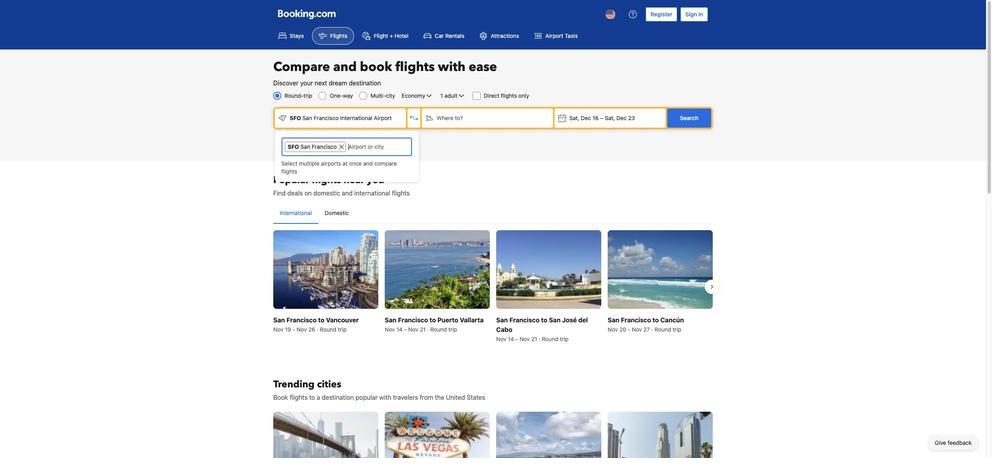Task type: vqa. For each thing, say whether or not it's contained in the screenshot.
29 February 2024 CHECKBOX
no



Task type: locate. For each thing, give the bounding box(es) containing it.
san francisco to vancouver image
[[273, 231, 378, 309]]

book
[[360, 58, 392, 76]]

one-
[[330, 92, 343, 99]]

1 vertical spatial destination
[[322, 394, 354, 402]]

international
[[340, 115, 372, 121], [280, 210, 312, 217]]

give
[[935, 440, 946, 447]]

to left the cancún
[[653, 317, 659, 324]]

francisco inside san francisco to san josé del cabo nov 14 - nov 21 · round trip
[[509, 317, 540, 324]]

francisco inside san francisco to cancún nov 20 - nov 27 · round trip
[[621, 317, 651, 324]]

tab list containing international
[[273, 203, 713, 225]]

1 horizontal spatial dec
[[616, 115, 627, 121]]

flight + hotel
[[374, 32, 408, 39]]

0 vertical spatial and
[[333, 58, 357, 76]]

dec
[[581, 115, 591, 121], [616, 115, 627, 121]]

- inside san francisco to vancouver nov 19 - nov 26 · round trip
[[293, 327, 295, 333]]

airports
[[321, 160, 341, 167]]

to
[[318, 317, 324, 324], [430, 317, 436, 324], [541, 317, 547, 324], [653, 317, 659, 324], [309, 394, 315, 402]]

francisco inside san francisco to puerto vallarta nov 14 - nov 21 · round trip
[[398, 317, 428, 324]]

region
[[267, 227, 719, 347]]

airport
[[545, 32, 563, 39], [374, 115, 392, 121]]

to for puerto
[[430, 317, 436, 324]]

las vegas, united states of america image
[[385, 412, 490, 459]]

0 horizontal spatial 21
[[420, 327, 426, 333]]

1 horizontal spatial 21
[[531, 336, 537, 343]]

francisco left puerto
[[398, 317, 428, 324]]

international down deals
[[280, 210, 312, 217]]

to left puerto
[[430, 317, 436, 324]]

to left vancouver
[[318, 317, 324, 324]]

0 horizontal spatial 14
[[396, 327, 403, 333]]

1 adult button
[[440, 91, 466, 101]]

flights inside 'compare and book flights with ease discover your next dream destination'
[[395, 58, 435, 76]]

flights up domestic
[[312, 174, 341, 187]]

trending
[[273, 378, 315, 392]]

francisco for san francisco to san josé del cabo
[[509, 317, 540, 324]]

san francisco to san josé del cabo image
[[496, 231, 601, 309]]

trending cities book flights to a destination popular with travelers from the united states
[[273, 378, 485, 402]]

trip
[[303, 92, 312, 99], [338, 327, 347, 333], [448, 327, 457, 333], [673, 327, 681, 333], [560, 336, 569, 343]]

to inside san francisco to cancún nov 20 - nov 27 · round trip
[[653, 317, 659, 324]]

way
[[343, 92, 353, 99]]

-
[[293, 327, 295, 333], [404, 327, 407, 333], [628, 327, 630, 333], [516, 336, 518, 343]]

1 horizontal spatial international
[[340, 115, 372, 121]]

with up adult at left top
[[438, 58, 465, 76]]

francisco inside san francisco to vancouver nov 19 - nov 26 · round trip
[[286, 317, 317, 324]]

booking.com logo image
[[278, 9, 336, 19], [278, 9, 336, 19]]

dec left 16
[[581, 115, 591, 121]]

sign in
[[685, 11, 703, 18]]

1 vertical spatial and
[[363, 160, 373, 167]]

0 horizontal spatial dec
[[581, 115, 591, 121]]

del
[[578, 317, 588, 324]]

give feedback
[[935, 440, 972, 447]]

21
[[420, 327, 426, 333], [531, 336, 537, 343]]

flights
[[395, 58, 435, 76], [501, 92, 517, 99], [281, 168, 297, 175], [312, 174, 341, 187], [392, 190, 410, 197], [290, 394, 308, 402]]

1 horizontal spatial sat,
[[605, 115, 615, 121]]

attractions link
[[473, 27, 526, 45]]

francisco
[[314, 115, 339, 121], [312, 143, 337, 150], [286, 317, 317, 324], [398, 317, 428, 324], [509, 317, 540, 324], [621, 317, 651, 324]]

sat, left 16
[[569, 115, 579, 121]]

register
[[651, 11, 673, 18]]

to inside san francisco to vancouver nov 19 - nov 26 · round trip
[[318, 317, 324, 324]]

tab list
[[273, 203, 713, 225]]

sat, right "–" in the top right of the page
[[605, 115, 615, 121]]

cabo
[[496, 327, 512, 334]]

to inside san francisco to puerto vallarta nov 14 - nov 21 · round trip
[[430, 317, 436, 324]]

to inside san francisco to san josé del cabo nov 14 - nov 21 · round trip
[[541, 317, 547, 324]]

francisco up "26" on the bottom left of the page
[[286, 317, 317, 324]]

trip down josé
[[560, 336, 569, 343]]

francisco up cabo
[[509, 317, 540, 324]]

international down way
[[340, 115, 372, 121]]

0 horizontal spatial airport
[[374, 115, 392, 121]]

flights inside trending cities book flights to a destination popular with travelers from the united states
[[290, 394, 308, 402]]

flights down trending
[[290, 394, 308, 402]]

in
[[699, 11, 703, 18]]

and right once
[[363, 160, 373, 167]]

flights up economy
[[395, 58, 435, 76]]

region containing san francisco to vancouver
[[267, 227, 719, 347]]

16
[[593, 115, 599, 121]]

flights left only
[[501, 92, 517, 99]]

0 vertical spatial 14
[[396, 327, 403, 333]]

san inside san francisco to vancouver nov 19 - nov 26 · round trip
[[273, 317, 285, 324]]

0 horizontal spatial international
[[280, 210, 312, 217]]

sfo up select
[[288, 143, 299, 150]]

1 vertical spatial 21
[[531, 336, 537, 343]]

· inside san francisco to cancún nov 20 - nov 27 · round trip
[[651, 327, 653, 333]]

and inside 'compare and book flights with ease discover your next dream destination'
[[333, 58, 357, 76]]

dec left 23
[[616, 115, 627, 121]]

nov
[[273, 327, 283, 333], [297, 327, 307, 333], [385, 327, 395, 333], [408, 327, 418, 333], [608, 327, 618, 333], [632, 327, 642, 333], [496, 336, 506, 343], [520, 336, 530, 343]]

san
[[302, 115, 312, 121], [301, 143, 310, 150], [273, 317, 285, 324], [385, 317, 396, 324], [496, 317, 508, 324], [549, 317, 561, 324], [608, 317, 619, 324]]

search
[[680, 115, 698, 121]]

+
[[390, 32, 393, 39]]

round
[[320, 327, 336, 333], [430, 327, 447, 333], [655, 327, 671, 333], [542, 336, 558, 343]]

popular
[[356, 394, 378, 402]]

united
[[446, 394, 465, 402]]

at
[[343, 160, 348, 167]]

1 vertical spatial 14
[[508, 336, 514, 343]]

sfo down round-
[[290, 115, 301, 121]]

the
[[435, 394, 444, 402]]

and up dream
[[333, 58, 357, 76]]

once
[[349, 160, 362, 167]]

trip down vancouver
[[338, 327, 347, 333]]

sfo for sfo san francisco international airport
[[290, 115, 301, 121]]

1 vertical spatial sfo
[[288, 143, 299, 150]]

sat, dec 16 – sat, dec 23
[[569, 115, 635, 121]]

1 horizontal spatial airport
[[545, 32, 563, 39]]

with inside trending cities book flights to a destination popular with travelers from the united states
[[379, 394, 391, 402]]

sfo san francisco
[[288, 143, 337, 150]]

0 vertical spatial sfo
[[290, 115, 301, 121]]

trip down puerto
[[448, 327, 457, 333]]

sign
[[685, 11, 697, 18]]

your
[[300, 80, 313, 87]]

1 vertical spatial with
[[379, 394, 391, 402]]

to?
[[455, 115, 463, 121]]

0 horizontal spatial with
[[379, 394, 391, 402]]

1 horizontal spatial with
[[438, 58, 465, 76]]

0 vertical spatial destination
[[349, 80, 381, 87]]

you
[[367, 174, 384, 187]]

0 vertical spatial 21
[[420, 327, 426, 333]]

francisco up "27"
[[621, 317, 651, 324]]

20
[[619, 327, 626, 333]]

destination down cities
[[322, 394, 354, 402]]

0 horizontal spatial sat,
[[569, 115, 579, 121]]

flights inside select multiple airports at once and compare flights
[[281, 168, 297, 175]]

compare
[[273, 58, 330, 76]]

search button
[[667, 109, 711, 128]]

1 vertical spatial international
[[280, 210, 312, 217]]

where to? button
[[422, 109, 553, 128]]

round inside san francisco to cancún nov 20 - nov 27 · round trip
[[655, 327, 671, 333]]

flights down select
[[281, 168, 297, 175]]

with right popular
[[379, 394, 391, 402]]

airport down multi-city
[[374, 115, 392, 121]]

0 vertical spatial with
[[438, 58, 465, 76]]

airport left taxis
[[545, 32, 563, 39]]

airport inside airport taxis link
[[545, 32, 563, 39]]

- inside san francisco to san josé del cabo nov 14 - nov 21 · round trip
[[516, 336, 518, 343]]

destination up multi-
[[349, 80, 381, 87]]

14 inside san francisco to san josé del cabo nov 14 - nov 21 · round trip
[[508, 336, 514, 343]]

round inside san francisco to san josé del cabo nov 14 - nov 21 · round trip
[[542, 336, 558, 343]]

san inside san francisco to cancún nov 20 - nov 27 · round trip
[[608, 317, 619, 324]]

destination
[[349, 80, 381, 87], [322, 394, 354, 402]]

to left josé
[[541, 317, 547, 324]]

1 dec from the left
[[581, 115, 591, 121]]

francisco for san francisco to cancún
[[621, 317, 651, 324]]

domestic
[[313, 190, 340, 197]]

2 vertical spatial and
[[342, 190, 353, 197]]

destination inside trending cities book flights to a destination popular with travelers from the united states
[[322, 394, 354, 402]]

and down near
[[342, 190, 353, 197]]

travelers
[[393, 394, 418, 402]]

sfo
[[290, 115, 301, 121], [288, 143, 299, 150]]

·
[[317, 327, 318, 333], [427, 327, 429, 333], [651, 327, 653, 333], [539, 336, 540, 343]]

1 horizontal spatial 14
[[508, 336, 514, 343]]

sign in link
[[681, 7, 708, 22]]

- inside san francisco to cancún nov 20 - nov 27 · round trip
[[628, 327, 630, 333]]

to left 'a'
[[309, 394, 315, 402]]

0 vertical spatial airport
[[545, 32, 563, 39]]

23
[[628, 115, 635, 121]]

with
[[438, 58, 465, 76], [379, 394, 391, 402]]

international
[[354, 190, 390, 197]]

trip down the cancún
[[673, 327, 681, 333]]

francisco for san francisco to vancouver
[[286, 317, 317, 324]]

airport taxis link
[[527, 27, 585, 45]]

flight + hotel link
[[356, 27, 415, 45]]

and
[[333, 58, 357, 76], [363, 160, 373, 167], [342, 190, 353, 197]]

· inside san francisco to san josé del cabo nov 14 - nov 21 · round trip
[[539, 336, 540, 343]]

sat, dec 16 – sat, dec 23 button
[[554, 109, 666, 128]]

international inside button
[[280, 210, 312, 217]]



Task type: describe. For each thing, give the bounding box(es) containing it.
city
[[386, 92, 395, 99]]

destination inside 'compare and book flights with ease discover your next dream destination'
[[349, 80, 381, 87]]

next
[[315, 80, 327, 87]]

26
[[308, 327, 315, 333]]

compare
[[374, 160, 397, 167]]

book
[[273, 394, 288, 402]]

airport taxis
[[545, 32, 578, 39]]

dream
[[329, 80, 347, 87]]

puerto
[[437, 317, 458, 324]]

near
[[344, 174, 364, 187]]

19
[[285, 327, 291, 333]]

san francisco to vancouver nov 19 - nov 26 · round trip
[[273, 317, 359, 333]]

trip inside san francisco to vancouver nov 19 - nov 26 · round trip
[[338, 327, 347, 333]]

popular flights near you find deals on domestic and international flights
[[273, 174, 410, 197]]

vancouver
[[326, 317, 359, 324]]

hotel
[[395, 32, 408, 39]]

flight
[[374, 32, 388, 39]]

round-trip
[[284, 92, 312, 99]]

27
[[644, 327, 650, 333]]

francisco up airports
[[312, 143, 337, 150]]

Airport or city text field
[[348, 142, 409, 152]]

from
[[420, 394, 433, 402]]

san francisco to puerto vallarta nov 14 - nov 21 · round trip
[[385, 317, 484, 333]]

cities
[[317, 378, 341, 392]]

francisco for san francisco to puerto vallarta
[[398, 317, 428, 324]]

deals
[[287, 190, 303, 197]]

21 inside san francisco to san josé del cabo nov 14 - nov 21 · round trip
[[531, 336, 537, 343]]

international button
[[273, 203, 318, 224]]

1 adult
[[440, 92, 457, 99]]

and inside popular flights near you find deals on domestic and international flights
[[342, 190, 353, 197]]

find
[[273, 190, 286, 197]]

2 sat, from the left
[[605, 115, 615, 121]]

1
[[440, 92, 443, 99]]

cancún
[[660, 317, 684, 324]]

multiple
[[299, 160, 320, 167]]

to for vancouver
[[318, 317, 324, 324]]

on
[[304, 190, 312, 197]]

adult
[[445, 92, 457, 99]]

0 vertical spatial international
[[340, 115, 372, 121]]

san francisco to san josé del cabo nov 14 - nov 21 · round trip
[[496, 317, 588, 343]]

flights
[[330, 32, 347, 39]]

attractions
[[491, 32, 519, 39]]

new york, united states of america image
[[273, 412, 378, 459]]

21 inside san francisco to puerto vallarta nov 14 - nov 21 · round trip
[[420, 327, 426, 333]]

stays link
[[272, 27, 311, 45]]

where to?
[[437, 115, 463, 121]]

to inside trending cities book flights to a destination popular with travelers from the united states
[[309, 394, 315, 402]]

to for cancún
[[653, 317, 659, 324]]

multi-
[[371, 92, 386, 99]]

states
[[467, 394, 485, 402]]

trip inside san francisco to san josé del cabo nov 14 - nov 21 · round trip
[[560, 336, 569, 343]]

only
[[518, 92, 529, 99]]

car
[[435, 32, 444, 39]]

francisco down one-
[[314, 115, 339, 121]]

car rentals link
[[417, 27, 471, 45]]

ease
[[469, 58, 497, 76]]

· inside san francisco to puerto vallarta nov 14 - nov 21 · round trip
[[427, 327, 429, 333]]

popular
[[273, 174, 309, 187]]

and inside select multiple airports at once and compare flights
[[363, 160, 373, 167]]

honolulu, united states of america image
[[496, 412, 601, 459]]

trip inside san francisco to puerto vallarta nov 14 - nov 21 · round trip
[[448, 327, 457, 333]]

multi-city
[[371, 92, 395, 99]]

· inside san francisco to vancouver nov 19 - nov 26 · round trip
[[317, 327, 318, 333]]

san francisco to cancún nov 20 - nov 27 · round trip
[[608, 317, 684, 333]]

feedback
[[948, 440, 972, 447]]

discover
[[273, 80, 299, 87]]

to for san
[[541, 317, 547, 324]]

1 vertical spatial airport
[[374, 115, 392, 121]]

1 sat, from the left
[[569, 115, 579, 121]]

one-way
[[330, 92, 353, 99]]

flights right international
[[392, 190, 410, 197]]

round inside san francisco to puerto vallarta nov 14 - nov 21 · round trip
[[430, 327, 447, 333]]

san inside san francisco to puerto vallarta nov 14 - nov 21 · round trip
[[385, 317, 396, 324]]

flights link
[[312, 27, 354, 45]]

los angeles, united states of america image
[[608, 412, 713, 459]]

sfo san francisco international airport
[[290, 115, 392, 121]]

2 dec from the left
[[616, 115, 627, 121]]

san francisco to cancún image
[[608, 231, 713, 309]]

direct flights only
[[484, 92, 529, 99]]

register link
[[646, 7, 677, 22]]

trip inside san francisco to cancún nov 20 - nov 27 · round trip
[[673, 327, 681, 333]]

14 inside san francisco to puerto vallarta nov 14 - nov 21 · round trip
[[396, 327, 403, 333]]

with inside 'compare and book flights with ease discover your next dream destination'
[[438, 58, 465, 76]]

rentals
[[445, 32, 464, 39]]

vallarta
[[460, 317, 484, 324]]

san francisco to puerto vallarta image
[[385, 231, 490, 309]]

give feedback button
[[928, 436, 978, 451]]

- inside san francisco to puerto vallarta nov 14 - nov 21 · round trip
[[404, 327, 407, 333]]

domestic button
[[318, 203, 355, 224]]

round inside san francisco to vancouver nov 19 - nov 26 · round trip
[[320, 327, 336, 333]]

direct
[[484, 92, 499, 99]]

economy
[[402, 92, 425, 99]]

sfo for sfo san francisco
[[288, 143, 299, 150]]

–
[[600, 115, 603, 121]]

trip down 'your'
[[303, 92, 312, 99]]

round-
[[284, 92, 303, 99]]

compare and book flights with ease discover your next dream destination
[[273, 58, 497, 87]]

select multiple airports at once and compare flights
[[281, 160, 397, 175]]

taxis
[[565, 32, 578, 39]]

stays
[[290, 32, 304, 39]]

select
[[281, 160, 298, 167]]

domestic
[[325, 210, 349, 217]]

car rentals
[[435, 32, 464, 39]]

josé
[[562, 317, 577, 324]]



